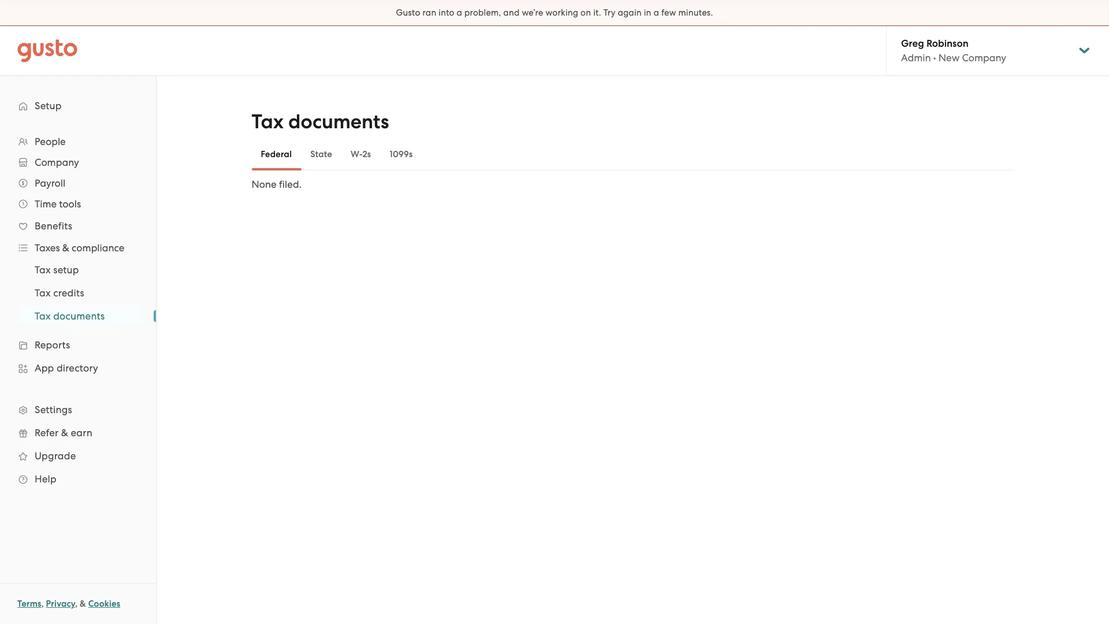 Task type: locate. For each thing, give the bounding box(es) containing it.
a right into at the top left of page
[[457, 8, 463, 18]]

tax left credits
[[35, 287, 51, 299]]

setup link
[[12, 95, 145, 116]]

0 horizontal spatial documents
[[53, 310, 105, 322]]

1 vertical spatial documents
[[53, 310, 105, 322]]

tax
[[252, 110, 284, 134], [35, 264, 51, 276], [35, 287, 51, 299], [35, 310, 51, 322]]

problem,
[[465, 8, 501, 18]]

people button
[[12, 131, 145, 152]]

& left earn at left
[[61, 427, 68, 439]]

0 vertical spatial tax documents
[[252, 110, 389, 134]]

&
[[62, 242, 69, 254], [61, 427, 68, 439], [80, 599, 86, 609]]

time
[[35, 198, 57, 210]]

0 vertical spatial documents
[[288, 110, 389, 134]]

a
[[457, 8, 463, 18], [654, 8, 660, 18]]

company inside dropdown button
[[35, 157, 79, 168]]

again
[[618, 8, 642, 18]]

gusto
[[396, 8, 421, 18]]

list containing people
[[0, 131, 156, 491]]

& right taxes
[[62, 242, 69, 254]]

1 horizontal spatial a
[[654, 8, 660, 18]]

company button
[[12, 152, 145, 173]]

1 vertical spatial &
[[61, 427, 68, 439]]

, left privacy at left
[[41, 599, 44, 609]]

tax documents down credits
[[35, 310, 105, 322]]

terms link
[[17, 599, 41, 609]]

documents
[[288, 110, 389, 134], [53, 310, 105, 322]]

company right new
[[963, 52, 1007, 64]]

payroll
[[35, 177, 65, 189]]

1 vertical spatial company
[[35, 157, 79, 168]]

1 horizontal spatial ,
[[75, 599, 78, 609]]

& inside dropdown button
[[62, 242, 69, 254]]

reports
[[35, 339, 70, 351]]

& left cookies button
[[80, 599, 86, 609]]

0 horizontal spatial tax documents
[[35, 310, 105, 322]]

1 a from the left
[[457, 8, 463, 18]]

1 horizontal spatial documents
[[288, 110, 389, 134]]

•
[[934, 52, 937, 64]]

2 list from the top
[[0, 258, 156, 328]]

state button
[[301, 140, 342, 168]]

benefits link
[[12, 216, 145, 236]]

tax inside tax credits link
[[35, 287, 51, 299]]

app
[[35, 362, 54, 374]]

setup
[[53, 264, 79, 276]]

none
[[252, 179, 277, 190]]

tax documents up state at top left
[[252, 110, 389, 134]]

tax up federal
[[252, 110, 284, 134]]

state
[[311, 149, 332, 160]]

0 vertical spatial company
[[963, 52, 1007, 64]]

list containing tax setup
[[0, 258, 156, 328]]

w-
[[351, 149, 363, 160]]

1 , from the left
[[41, 599, 44, 609]]

1 vertical spatial tax documents
[[35, 310, 105, 322]]

app directory link
[[12, 358, 145, 379]]

tax setup
[[35, 264, 79, 276]]

gusto navigation element
[[0, 76, 156, 509]]

tax inside tax documents link
[[35, 310, 51, 322]]

w-2s
[[351, 149, 371, 160]]

tax documents
[[252, 110, 389, 134], [35, 310, 105, 322]]

0 vertical spatial &
[[62, 242, 69, 254]]

tax setup link
[[21, 260, 145, 280]]

upgrade
[[35, 450, 76, 462]]

company inside greg robinson admin • new company
[[963, 52, 1007, 64]]

new
[[939, 52, 960, 64]]

tax documents link
[[21, 306, 145, 327]]

company
[[963, 52, 1007, 64], [35, 157, 79, 168]]

,
[[41, 599, 44, 609], [75, 599, 78, 609]]

0 horizontal spatial a
[[457, 8, 463, 18]]

0 horizontal spatial ,
[[41, 599, 44, 609]]

refer & earn
[[35, 427, 92, 439]]

documents down tax credits link
[[53, 310, 105, 322]]

1 horizontal spatial company
[[963, 52, 1007, 64]]

people
[[35, 136, 66, 147]]

home image
[[17, 39, 77, 62]]

list
[[0, 131, 156, 491], [0, 258, 156, 328]]

tax down tax credits
[[35, 310, 51, 322]]

cookies button
[[88, 597, 120, 611]]

tax inside tax setup link
[[35, 264, 51, 276]]

compliance
[[72, 242, 125, 254]]

refer
[[35, 427, 59, 439]]

company down the people
[[35, 157, 79, 168]]

settings
[[35, 404, 72, 416]]

documents up state at top left
[[288, 110, 389, 134]]

payroll button
[[12, 173, 145, 194]]

documents inside gusto navigation element
[[53, 310, 105, 322]]

help
[[35, 473, 57, 485]]

robinson
[[927, 38, 969, 50]]

tax documents inside gusto navigation element
[[35, 310, 105, 322]]

0 horizontal spatial company
[[35, 157, 79, 168]]

admin
[[902, 52, 932, 64]]

federal button
[[252, 140, 301, 168]]

a right in
[[654, 8, 660, 18]]

1099s button
[[381, 140, 422, 168]]

settings link
[[12, 399, 145, 420]]

tax down taxes
[[35, 264, 51, 276]]

privacy link
[[46, 599, 75, 609]]

, left cookies button
[[75, 599, 78, 609]]

and
[[504, 8, 520, 18]]

none filed.
[[252, 179, 302, 190]]

1 horizontal spatial tax documents
[[252, 110, 389, 134]]

tax for tax documents link
[[35, 310, 51, 322]]

1 list from the top
[[0, 131, 156, 491]]



Task type: describe. For each thing, give the bounding box(es) containing it.
2s
[[363, 149, 371, 160]]

tax credits link
[[21, 283, 145, 303]]

federal
[[261, 149, 292, 160]]

w-2s button
[[342, 140, 381, 168]]

credits
[[53, 287, 84, 299]]

on
[[581, 8, 591, 18]]

greg robinson admin • new company
[[902, 38, 1007, 64]]

tax credits
[[35, 287, 84, 299]]

try
[[604, 8, 616, 18]]

terms
[[17, 599, 41, 609]]

earn
[[71, 427, 92, 439]]

upgrade link
[[12, 446, 145, 466]]

time tools
[[35, 198, 81, 210]]

2 vertical spatial &
[[80, 599, 86, 609]]

into
[[439, 8, 455, 18]]

cookies
[[88, 599, 120, 609]]

tax for tax credits link
[[35, 287, 51, 299]]

& for compliance
[[62, 242, 69, 254]]

2 a from the left
[[654, 8, 660, 18]]

working
[[546, 8, 579, 18]]

gusto ran into a problem, and we're working on it. try again in a few minutes.
[[396, 8, 714, 18]]

greg
[[902, 38, 925, 50]]

in
[[644, 8, 652, 18]]

tools
[[59, 198, 81, 210]]

taxes & compliance button
[[12, 238, 145, 258]]

benefits
[[35, 220, 72, 232]]

1099s
[[390, 149, 413, 160]]

we're
[[522, 8, 544, 18]]

few
[[662, 8, 677, 18]]

tax for tax setup link
[[35, 264, 51, 276]]

help link
[[12, 469, 145, 490]]

taxes & compliance
[[35, 242, 125, 254]]

filed.
[[279, 179, 302, 190]]

privacy
[[46, 599, 75, 609]]

app directory
[[35, 362, 98, 374]]

& for earn
[[61, 427, 68, 439]]

ran
[[423, 8, 437, 18]]

directory
[[57, 362, 98, 374]]

reports link
[[12, 335, 145, 355]]

2 , from the left
[[75, 599, 78, 609]]

minutes.
[[679, 8, 714, 18]]

refer & earn link
[[12, 423, 145, 443]]

tax forms tab list
[[252, 138, 1015, 171]]

terms , privacy , & cookies
[[17, 599, 120, 609]]

taxes
[[35, 242, 60, 254]]

it.
[[594, 8, 602, 18]]

setup
[[35, 100, 62, 112]]

time tools button
[[12, 194, 145, 214]]



Task type: vqa. For each thing, say whether or not it's contained in the screenshot.
people dropdown button
yes



